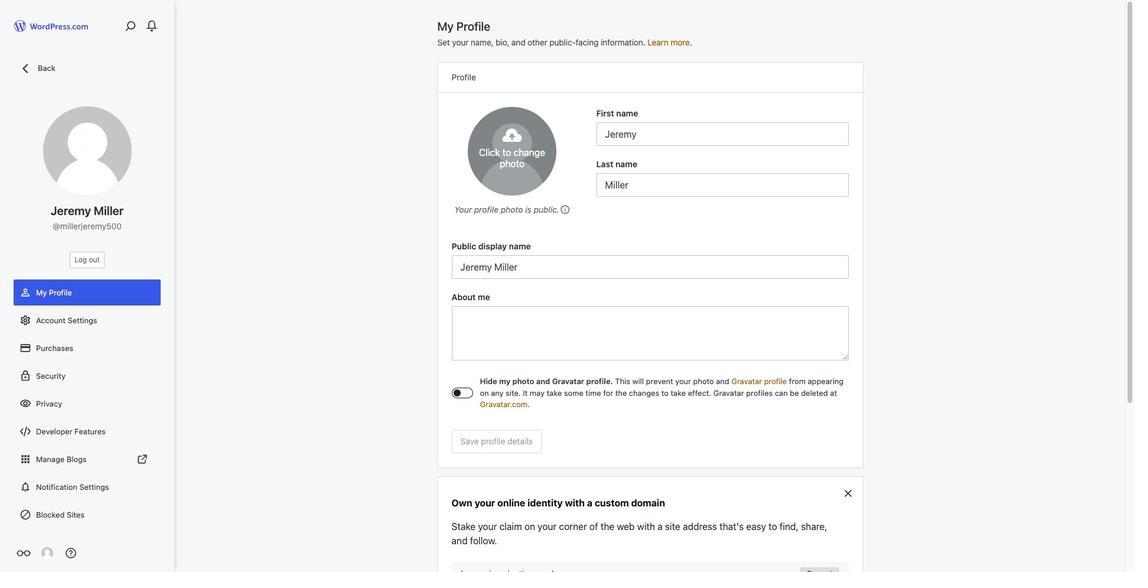 Task type: locate. For each thing, give the bounding box(es) containing it.
person image
[[20, 287, 31, 298]]

None text field
[[597, 122, 849, 146], [597, 173, 849, 197], [597, 122, 849, 146], [597, 173, 849, 197]]

group
[[597, 107, 849, 146], [597, 158, 849, 197], [452, 240, 849, 279], [452, 291, 849, 364]]

credit_card image
[[20, 342, 31, 354]]

0 horizontal spatial jeremy miller image
[[43, 106, 132, 195]]

main content
[[438, 19, 863, 572]]

None text field
[[452, 255, 849, 279], [452, 306, 849, 361], [452, 255, 849, 279], [452, 306, 849, 361]]

jeremy miller image
[[41, 547, 53, 559]]

jeremy miller image
[[43, 106, 132, 195], [468, 107, 557, 196]]

notifications image
[[20, 481, 31, 493]]



Task type: vqa. For each thing, say whether or not it's contained in the screenshot.
apps Image
yes



Task type: describe. For each thing, give the bounding box(es) containing it.
settings image
[[20, 314, 31, 326]]

reader image
[[17, 546, 31, 560]]

more information image
[[560, 204, 570, 215]]

lock image
[[20, 370, 31, 382]]

1 horizontal spatial jeremy miller image
[[468, 107, 557, 196]]

visibility image
[[20, 398, 31, 410]]

apps image
[[20, 453, 31, 465]]

block image
[[20, 509, 31, 521]]



